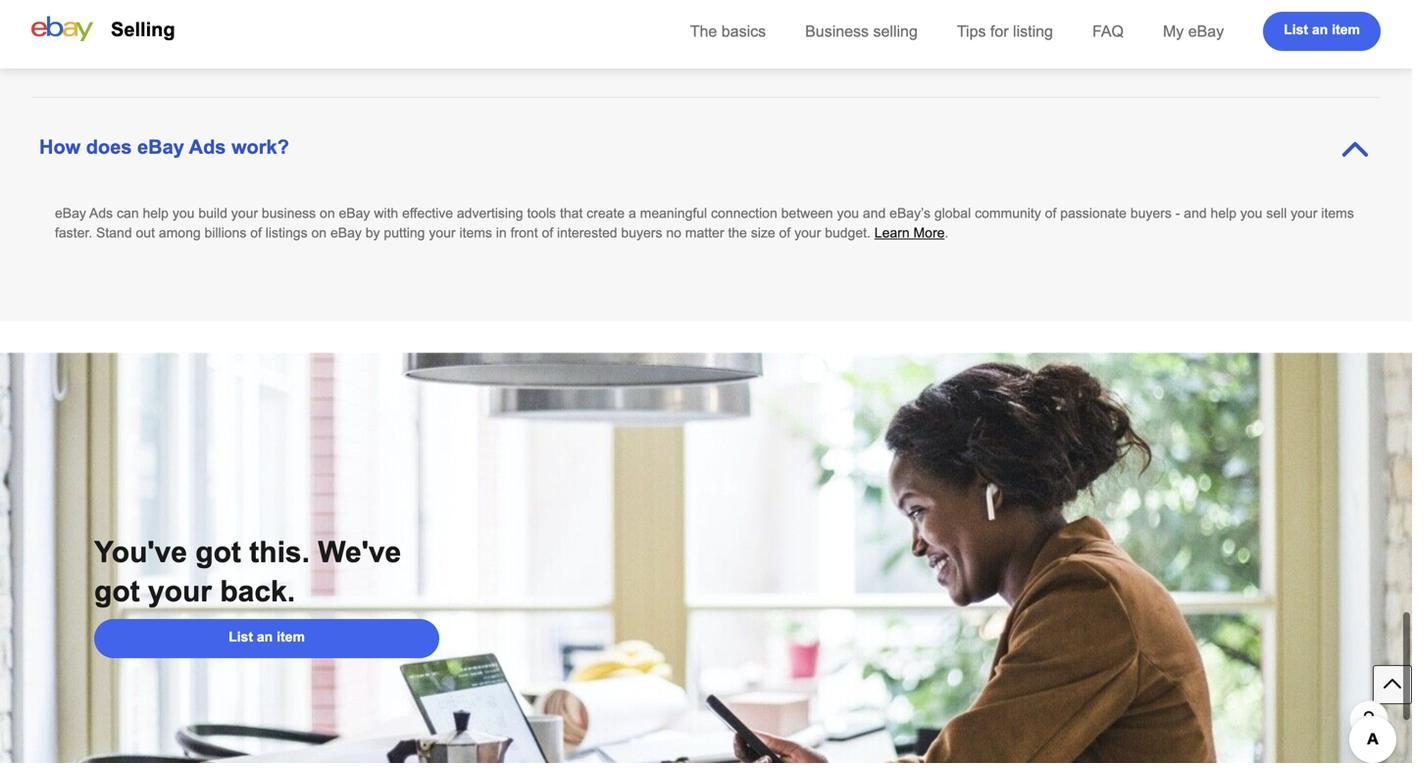 Task type: describe. For each thing, give the bounding box(es) containing it.
the basics
[[690, 23, 766, 40]]

your inside you've got this. we've got your back.
[[148, 576, 212, 608]]

meaningful
[[640, 206, 707, 221]]

the
[[690, 23, 717, 40]]

my ebay
[[1163, 23, 1224, 40]]

ads inside ebay ads can help you build your business on ebay with effective advertising tools that create a meaningful connection between you and ebay's global community of passionate buyers - and help you sell your items faster. stand out among billions of listings on ebay by putting your items in front of interested buyers no matter the size of your budget.
[[89, 206, 113, 221]]

you've
[[94, 536, 187, 569]]

business selling
[[805, 23, 918, 40]]

learn
[[875, 226, 910, 241]]

1 vertical spatial item
[[277, 630, 305, 645]]

more
[[913, 226, 945, 241]]

1 horizontal spatial faq
[[1092, 23, 1124, 40]]

0 vertical spatial on
[[320, 206, 335, 221]]

faster.
[[55, 226, 92, 241]]

1 horizontal spatial item
[[1332, 22, 1360, 37]]

tips for listing
[[957, 23, 1053, 40]]

listing
[[1013, 23, 1053, 40]]

0 vertical spatial list an item link
[[1263, 12, 1381, 51]]

1 you from the left
[[172, 206, 195, 221]]

about
[[901, 32, 935, 48]]

budget.
[[825, 226, 871, 241]]

2 help from the left
[[1211, 206, 1237, 221]]

ebay left by
[[330, 226, 362, 241]]

a
[[629, 206, 636, 221]]

listings
[[266, 226, 308, 241]]

back.
[[220, 576, 295, 608]]

front
[[511, 226, 538, 241]]

selling
[[873, 23, 918, 40]]

stand
[[96, 226, 132, 241]]

that
[[560, 206, 583, 221]]

we've
[[318, 536, 401, 569]]

with
[[374, 206, 398, 221]]

help, opens dialogs image
[[1359, 711, 1379, 730]]

1099-
[[736, 32, 772, 48]]

to
[[816, 32, 827, 48]]

tips for listing link
[[957, 23, 1053, 40]]

.
[[945, 226, 949, 241]]

0 horizontal spatial items
[[459, 226, 492, 241]]

the
[[728, 226, 747, 241]]

matter
[[685, 226, 724, 241]]

selling
[[111, 19, 175, 40]]

business selling link
[[805, 23, 918, 40]]

learn more link
[[875, 226, 945, 241]]

does
[[86, 136, 132, 158]]

2 and from the left
[[1184, 206, 1207, 221]]

effective
[[402, 206, 453, 221]]

tools
[[527, 206, 556, 221]]

0 horizontal spatial faq
[[785, 32, 812, 48]]

ebay's
[[890, 206, 931, 221]]

1 help from the left
[[143, 206, 169, 221]]

passionate
[[1060, 206, 1127, 221]]

community
[[975, 206, 1041, 221]]

this.
[[249, 536, 310, 569]]

create
[[587, 206, 625, 221]]

ebay up 'faster.'
[[55, 206, 86, 221]]

k
[[772, 32, 781, 48]]

putting
[[384, 226, 425, 241]]

2 you from the left
[[837, 206, 859, 221]]

sell
[[1266, 206, 1287, 221]]

ebay right does
[[137, 136, 184, 158]]

for
[[990, 23, 1009, 40]]

how
[[39, 136, 81, 158]]

learn more .
[[875, 226, 949, 241]]

out
[[136, 226, 155, 241]]



Task type: locate. For each thing, give the bounding box(es) containing it.
0 vertical spatial an
[[1312, 22, 1328, 37]]

these
[[939, 32, 972, 48]]

0 vertical spatial buyers
[[1130, 206, 1172, 221]]

0 horizontal spatial you
[[172, 206, 195, 221]]

my ebay link
[[1163, 23, 1224, 40]]

1 vertical spatial an
[[257, 630, 273, 645]]

list
[[1284, 22, 1308, 37], [229, 630, 253, 645]]

got up back.
[[195, 536, 241, 569]]

1 horizontal spatial buyers
[[1130, 206, 1172, 221]]

got down you've
[[94, 576, 140, 608]]

business
[[805, 23, 869, 40]]

faq right k
[[785, 32, 812, 48]]

0 horizontal spatial help
[[143, 206, 169, 221]]

of right community on the right top of page
[[1045, 206, 1056, 221]]

advertising
[[457, 206, 523, 221]]

of left listings
[[250, 226, 262, 241]]

build
[[198, 206, 227, 221]]

1 horizontal spatial and
[[1184, 206, 1207, 221]]

learn
[[831, 32, 862, 48]]

1 vertical spatial list an item link
[[94, 620, 439, 659]]

got
[[195, 536, 241, 569], [94, 576, 140, 608]]

ads
[[189, 136, 226, 158], [89, 206, 113, 221]]

my
[[1163, 23, 1184, 40]]

changes.
[[976, 32, 1032, 48]]

you up among
[[172, 206, 195, 221]]

your
[[231, 206, 258, 221], [1291, 206, 1317, 221], [429, 226, 456, 241], [794, 226, 821, 241], [148, 576, 212, 608]]

1 vertical spatial buyers
[[621, 226, 662, 241]]

items
[[1321, 206, 1354, 221], [459, 226, 492, 241]]

ebay
[[1188, 23, 1224, 40], [137, 136, 184, 158], [55, 206, 86, 221], [339, 206, 370, 221], [330, 226, 362, 241]]

interested
[[557, 226, 617, 241]]

0 horizontal spatial got
[[94, 576, 140, 608]]

0 vertical spatial got
[[195, 536, 241, 569]]

faq left my
[[1092, 23, 1124, 40]]

on
[[320, 206, 335, 221], [311, 226, 327, 241]]

1 horizontal spatial list an item link
[[1263, 12, 1381, 51]]

no
[[666, 226, 681, 241]]

billions
[[205, 226, 246, 241]]

your right sell
[[1291, 206, 1317, 221]]

2 horizontal spatial you
[[1240, 206, 1263, 221]]

by
[[366, 226, 380, 241]]

1 horizontal spatial got
[[195, 536, 241, 569]]

ebay right my
[[1188, 23, 1224, 40]]

of down tools
[[542, 226, 553, 241]]

1 horizontal spatial ads
[[189, 136, 226, 158]]

1099-k faq link
[[736, 32, 812, 48]]

business
[[262, 206, 316, 221]]

1 horizontal spatial you
[[837, 206, 859, 221]]

ebay up by
[[339, 206, 370, 221]]

between
[[781, 206, 833, 221]]

0 vertical spatial item
[[1332, 22, 1360, 37]]

and right - at top right
[[1184, 206, 1207, 221]]

1 horizontal spatial help
[[1211, 206, 1237, 221]]

among
[[159, 226, 201, 241]]

your down between
[[794, 226, 821, 241]]

0 horizontal spatial ads
[[89, 206, 113, 221]]

list an item
[[1284, 22, 1360, 37], [229, 630, 305, 645]]

1 vertical spatial ads
[[89, 206, 113, 221]]

ebay ads can help you build your business on ebay with effective advertising tools that create a meaningful connection between you and ebay's global community of passionate buyers - and help you sell your items faster. stand out among billions of listings on ebay by putting your items in front of interested buyers no matter the size of your budget.
[[55, 206, 1354, 241]]

and up the learn
[[863, 206, 886, 221]]

your down the effective
[[429, 226, 456, 241]]

connection
[[711, 206, 777, 221]]

items right sell
[[1321, 206, 1354, 221]]

0 vertical spatial items
[[1321, 206, 1354, 221]]

help up the out at the top left of page
[[143, 206, 169, 221]]

1 vertical spatial list an item
[[229, 630, 305, 645]]

1 and from the left
[[863, 206, 886, 221]]

in
[[496, 226, 507, 241]]

you up budget. at right top
[[837, 206, 859, 221]]

list an item link
[[1263, 12, 1381, 51], [94, 620, 439, 659]]

of right size
[[779, 226, 791, 241]]

can
[[117, 206, 139, 221]]

faq link
[[1092, 23, 1124, 40]]

1 horizontal spatial list
[[1284, 22, 1308, 37]]

1 vertical spatial got
[[94, 576, 140, 608]]

0 horizontal spatial list
[[229, 630, 253, 645]]

3 you from the left
[[1240, 206, 1263, 221]]

1 vertical spatial items
[[459, 226, 492, 241]]

0 horizontal spatial buyers
[[621, 226, 662, 241]]

an
[[1312, 22, 1328, 37], [257, 630, 273, 645]]

help right - at top right
[[1211, 206, 1237, 221]]

basics
[[722, 23, 766, 40]]

on right business
[[320, 206, 335, 221]]

your up billions
[[231, 206, 258, 221]]

global
[[934, 206, 971, 221]]

0 vertical spatial ads
[[189, 136, 226, 158]]

you left sell
[[1240, 206, 1263, 221]]

buyers left - at top right
[[1130, 206, 1172, 221]]

1 vertical spatial list
[[229, 630, 253, 645]]

faq
[[1092, 23, 1124, 40], [785, 32, 812, 48]]

items down advertising
[[459, 226, 492, 241]]

tips
[[957, 23, 986, 40]]

buyers
[[1130, 206, 1172, 221], [621, 226, 662, 241]]

0 horizontal spatial list an item
[[229, 630, 305, 645]]

buyers down a
[[621, 226, 662, 241]]

0 horizontal spatial and
[[863, 206, 886, 221]]

0 horizontal spatial item
[[277, 630, 305, 645]]

0 vertical spatial list
[[1284, 22, 1308, 37]]

work?
[[231, 136, 289, 158]]

-
[[1176, 206, 1180, 221]]

the basics link
[[690, 23, 766, 40]]

your down you've
[[148, 576, 212, 608]]

ads up stand
[[89, 206, 113, 221]]

1099-k faq to learn more about these changes.
[[736, 32, 1032, 48]]

of
[[1045, 206, 1056, 221], [250, 226, 262, 241], [542, 226, 553, 241], [779, 226, 791, 241]]

help
[[143, 206, 169, 221], [1211, 206, 1237, 221]]

item
[[1332, 22, 1360, 37], [277, 630, 305, 645]]

1 horizontal spatial list an item
[[1284, 22, 1360, 37]]

1 vertical spatial on
[[311, 226, 327, 241]]

1 horizontal spatial an
[[1312, 22, 1328, 37]]

on right listings
[[311, 226, 327, 241]]

ads left work?
[[189, 136, 226, 158]]

0 horizontal spatial list an item link
[[94, 620, 439, 659]]

you've got this. we've got your back.
[[94, 536, 401, 608]]

0 horizontal spatial an
[[257, 630, 273, 645]]

0 vertical spatial list an item
[[1284, 22, 1360, 37]]

you
[[172, 206, 195, 221], [837, 206, 859, 221], [1240, 206, 1263, 221]]

how does ebay ads work?
[[39, 136, 289, 158]]

1 horizontal spatial items
[[1321, 206, 1354, 221]]

more
[[865, 32, 897, 48]]

and
[[863, 206, 886, 221], [1184, 206, 1207, 221]]

size
[[751, 226, 775, 241]]



Task type: vqa. For each thing, say whether or not it's contained in the screenshot.
Ads to the bottom
yes



